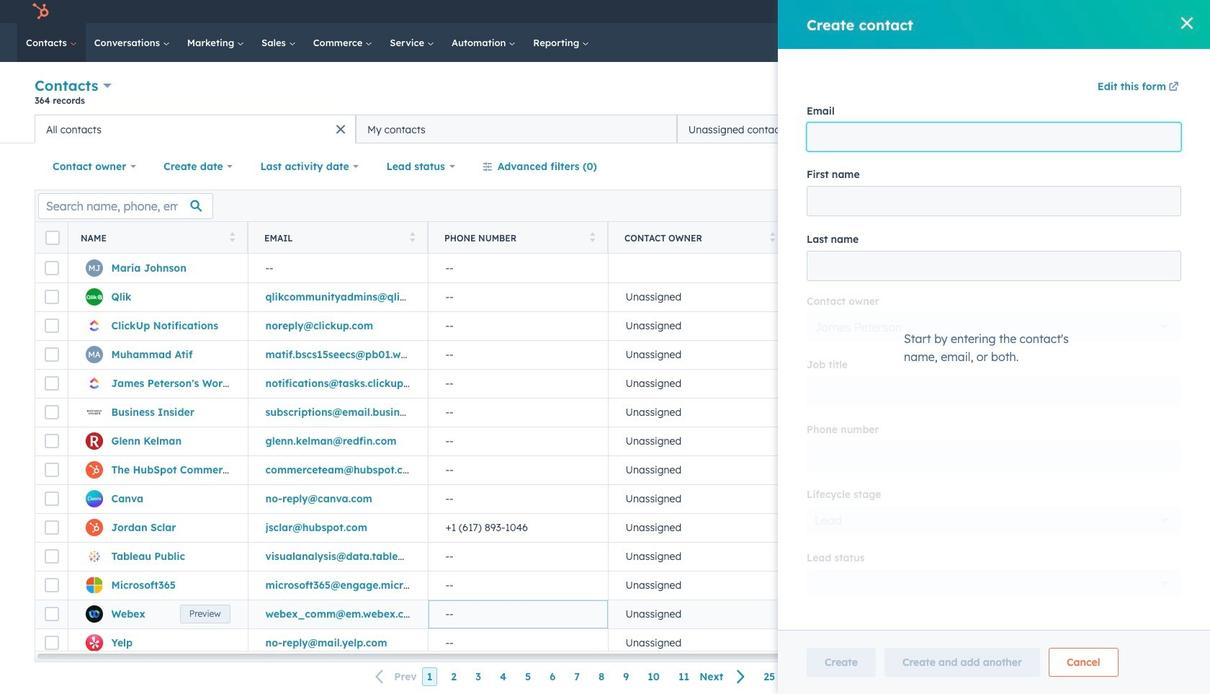 Task type: describe. For each thing, give the bounding box(es) containing it.
1 press to sort. element from the left
[[230, 232, 235, 244]]

1 press to sort. image from the left
[[230, 232, 235, 242]]

james peterson image
[[1044, 5, 1057, 18]]

2 press to sort. element from the left
[[410, 232, 415, 244]]

2 press to sort. image from the left
[[770, 232, 775, 242]]

pagination navigation
[[367, 667, 755, 686]]

Search name, phone, email addresses, or company search field
[[38, 193, 213, 219]]



Task type: locate. For each thing, give the bounding box(es) containing it.
menu
[[830, 0, 1193, 23]]

press to sort. element
[[230, 232, 235, 244], [410, 232, 415, 244], [590, 232, 595, 244], [770, 232, 775, 244]]

1 horizontal spatial press to sort. image
[[590, 232, 595, 242]]

0 horizontal spatial press to sort. image
[[410, 232, 415, 242]]

1 press to sort. image from the left
[[410, 232, 415, 242]]

4 press to sort. element from the left
[[770, 232, 775, 244]]

banner
[[35, 74, 1176, 115]]

1 horizontal spatial press to sort. image
[[770, 232, 775, 242]]

3 press to sort. element from the left
[[590, 232, 595, 244]]

0 horizontal spatial press to sort. image
[[230, 232, 235, 242]]

Search HubSpot search field
[[1008, 30, 1160, 55]]

press to sort. image
[[230, 232, 235, 242], [770, 232, 775, 242]]

marketplaces image
[[935, 6, 948, 19]]

2 press to sort. image from the left
[[590, 232, 595, 242]]

column header
[[788, 222, 969, 254]]

press to sort. image
[[410, 232, 415, 242], [590, 232, 595, 242]]



Task type: vqa. For each thing, say whether or not it's contained in the screenshot.
Press to sort. icon for 4th Press to sort. Element from the right
no



